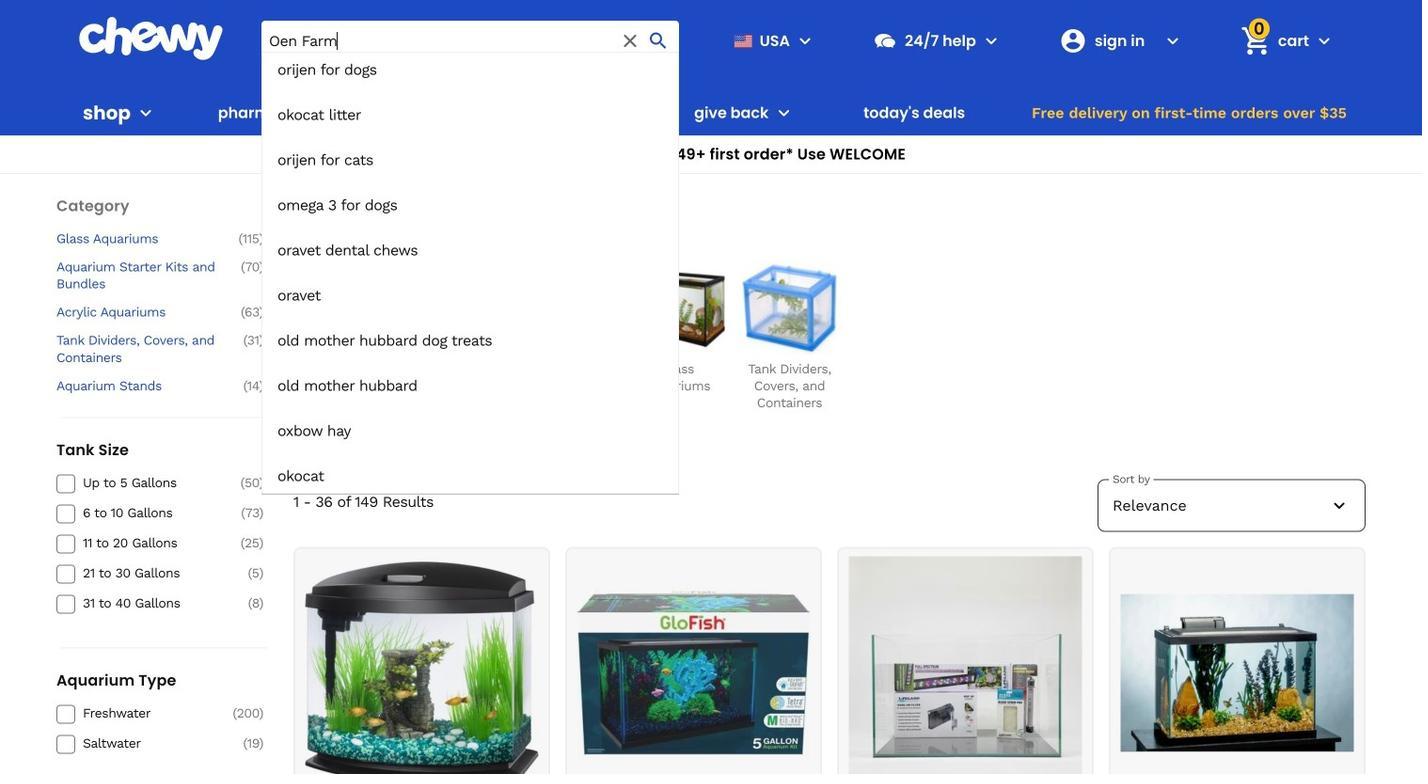 Task type: locate. For each thing, give the bounding box(es) containing it.
menu image
[[794, 29, 817, 52]]

Search text field
[[262, 20, 679, 61]]

site banner
[[0, 0, 1423, 494]]

account menu image
[[1162, 29, 1184, 52]]

list box
[[262, 52, 679, 494]]

glofish led lighting & filter aquarium kit, 5-gal image
[[577, 557, 811, 774]]

Product search field
[[262, 20, 679, 494]]

give back menu image
[[773, 102, 795, 124]]

list
[[294, 262, 1366, 412]]

delete search image
[[619, 29, 642, 52]]

chewy support image
[[873, 28, 898, 53]]

help menu image
[[980, 29, 1003, 52]]

list box inside site banner
[[262, 52, 679, 494]]



Task type: describe. For each thing, give the bounding box(es) containing it.
tetra aquarium + led lighting & decor fish aquariums, 20-gal image
[[1121, 557, 1354, 774]]

chewy home image
[[78, 17, 224, 60]]

aquarium stands image
[[295, 262, 389, 357]]

glass aquariums image
[[631, 262, 725, 357]]

tank dividers, covers, and containers image
[[743, 262, 837, 357]]

lifegard clear glass rimless aquarium with hof-4 hang on filter, 6-mm, 20-gal image
[[849, 557, 1082, 774]]

items image
[[1239, 24, 1272, 57]]

menu image
[[135, 102, 157, 124]]

aquarium starter kits and bundles image
[[407, 262, 501, 357]]

aqueon led minibow smartclean fish aquarium kit, black, 5-gal image
[[305, 557, 539, 774]]

cart menu image
[[1313, 29, 1336, 52]]

submit search image
[[647, 29, 670, 52]]



Task type: vqa. For each thing, say whether or not it's contained in the screenshot.
Delete Search "icon"
yes



